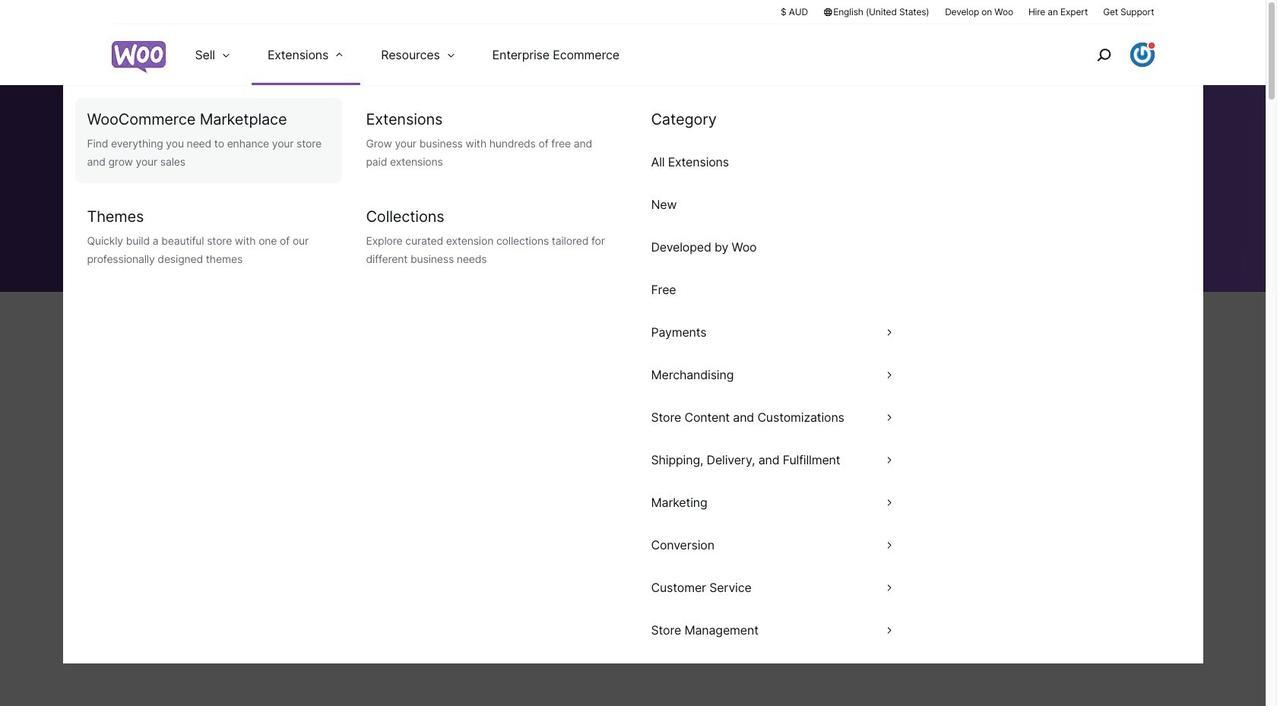 Task type: vqa. For each thing, say whether or not it's contained in the screenshot.
Service Navigation Menu Element
yes



Task type: describe. For each thing, give the bounding box(es) containing it.
open account menu image
[[1131, 43, 1155, 67]]



Task type: locate. For each thing, give the bounding box(es) containing it.
service navigation menu element
[[1065, 30, 1155, 79]]

search image
[[1092, 43, 1116, 67]]

None search field
[[111, 210, 492, 268]]



